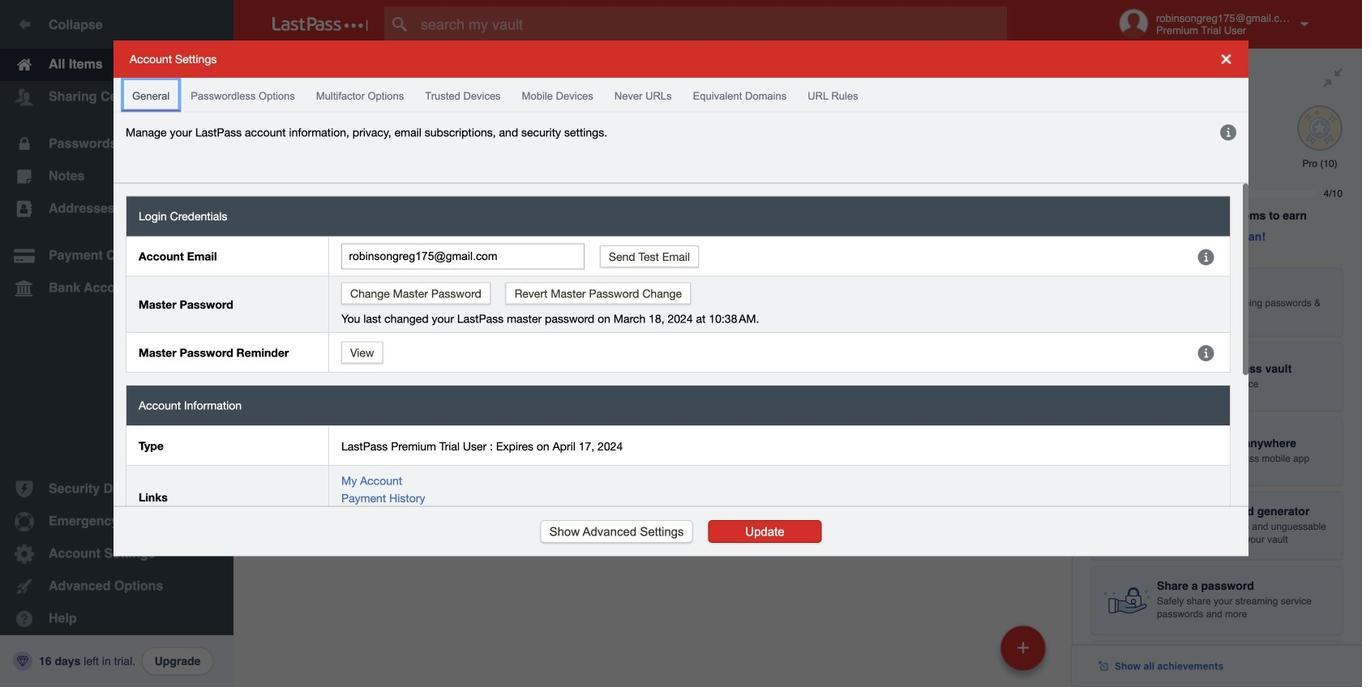 Task type: describe. For each thing, give the bounding box(es) containing it.
main navigation navigation
[[0, 0, 234, 688]]

vault options navigation
[[234, 49, 1072, 97]]



Task type: vqa. For each thing, say whether or not it's contained in the screenshot.
search my vault text box
yes



Task type: locate. For each thing, give the bounding box(es) containing it.
search my vault text field
[[384, 6, 1033, 42]]

lastpass image
[[273, 17, 368, 32]]

new item image
[[1018, 643, 1029, 654]]

Search search field
[[384, 6, 1033, 42]]

new item navigation
[[995, 621, 1056, 688]]



